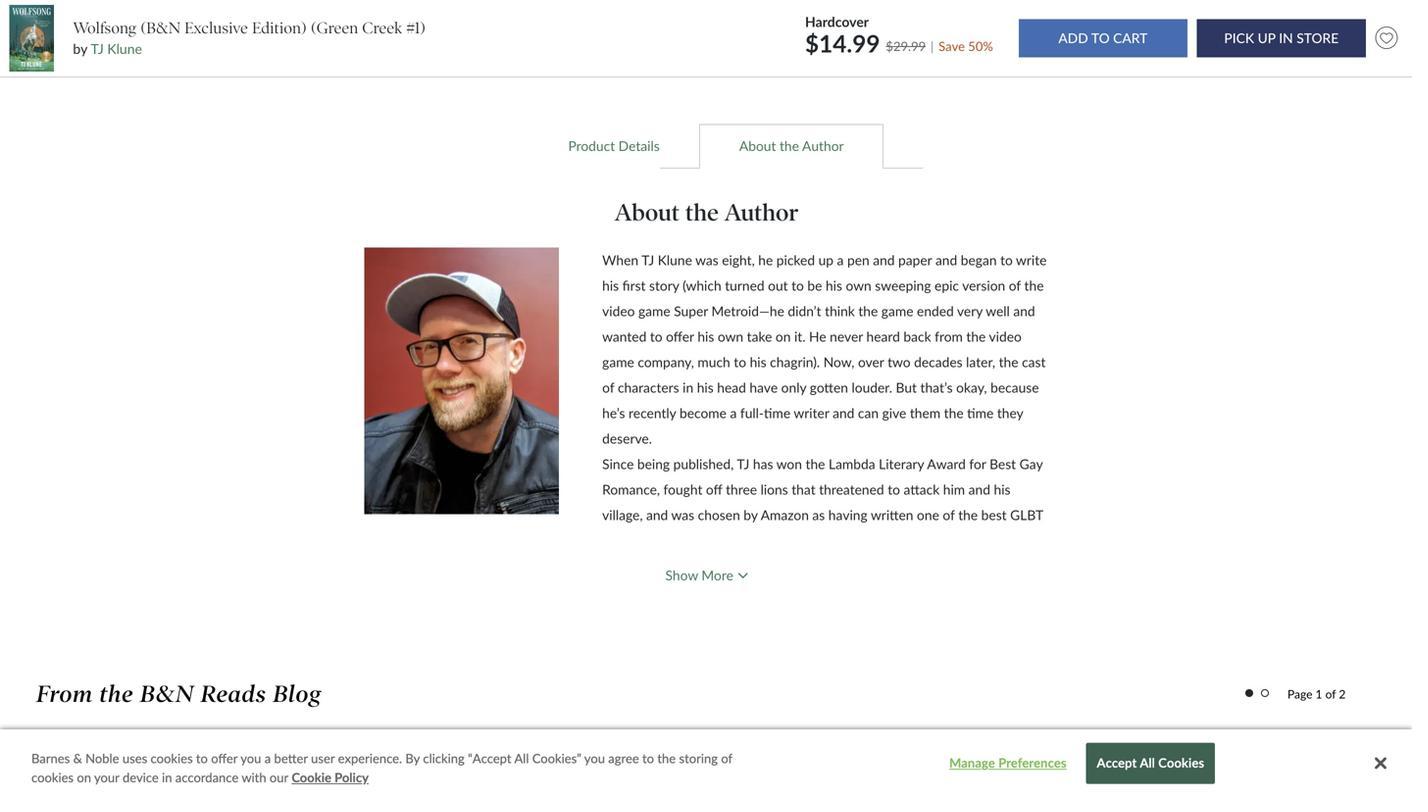 Task type: describe. For each thing, give the bounding box(es) containing it.
version
[[962, 277, 1005, 294]]

year-
[[943, 780, 974, 796]]

book
[[1251, 12, 1278, 26]]

his up wanted
[[602, 277, 619, 294]]

write
[[1016, 252, 1047, 268]]

moves
[[775, 780, 814, 796]]

tj inside ravensong (b&n exclusive edition) (green creek #2) by tj klune
[[154, 30, 166, 45]]

agree
[[608, 751, 639, 766]]

policy
[[334, 770, 369, 785]]

be
[[807, 277, 822, 294]]

author inside tab list
[[802, 138, 844, 154]]

story inside the first of four b&n exclusives for the green creek series, this romantic fantasy kicks off the series with a story of family, loyalty, betrayal and tragedy. when the bennett family moves next door to sixteen-year-old ox, he'
[[1045, 756, 1076, 773]]

of left 2011.
[[1102, 252, 1114, 268]]

by inside ravensong (b&n exclusive edition) (green creek #2) by tj klune
[[138, 30, 151, 45]]

a inside the first of four b&n exclusives for the green creek series, this romantic fantasy kicks off the series with a story of family, loyalty, betrayal and tragedy. when the bennett family moves next door to sixteen-year-old ox, he'
[[1035, 756, 1042, 773]]

1 horizontal spatial cookies
[[151, 751, 193, 766]]

cookie policy link
[[292, 768, 369, 787]]

back
[[904, 328, 931, 345]]

published,
[[673, 456, 734, 472]]

privacy alert dialog
[[0, 730, 1412, 797]]

about inside tab panel
[[615, 198, 680, 227]]

best
[[990, 456, 1016, 472]]

by andré aciman
[[1015, 17, 1110, 33]]

because
[[991, 379, 1039, 396]]

the first of four b&n exclusives for the green creek series, this romantic fantasy kicks off the series with a story of family, loyalty, betrayal and tragedy. when the bennett family moves next door to sixteen-year-old ox, he' option
[[79, 732, 1274, 797]]

by inside since being published, tj has won the lambda literary award for best gay romance, fought off three lions that threatened to attack him and his village, and was chosen by amazon as having written one of the best glbt books of 2011.
[[744, 507, 758, 523]]

bennett
[[684, 780, 732, 796]]

by sienna tristen
[[1194, 30, 1288, 45]]

the heretic's guide to homecoming: book one: theory link
[[1168, 0, 1314, 41]]

being
[[637, 456, 670, 472]]

since
[[602, 456, 634, 472]]

b&n reads blog
[[140, 680, 322, 709]]

olivie blake link
[[859, 17, 925, 33]]

lambda
[[829, 456, 875, 472]]

his inside since being published, tj has won the lambda literary award for best gay romance, fought off three lions that threatened to attack him and his village, and was chosen by amazon as having written one of the best glbt books of 2011.
[[994, 481, 1011, 498]]

about the author tab panel
[[349, 169, 1412, 627]]

picked
[[776, 252, 815, 268]]

was inside since being published, tj has won the lambda literary award for best gay romance, fought off three lions that threatened to attack him and his village, and was chosen by amazon as having written one of the best glbt books of 2011.
[[671, 507, 694, 523]]

about the author link
[[699, 123, 884, 169]]

he
[[758, 252, 773, 268]]

kicks
[[890, 756, 920, 773]]

creek for #2)
[[185, 12, 216, 26]]

become
[[680, 405, 727, 421]]

tj inside since being published, tj has won the lambda literary award for best gay romance, fought off three lions that threatened to attack him and his village, and was chosen by amazon as having written one of the best glbt books of 2011.
[[737, 456, 750, 472]]

manage preferences button
[[947, 744, 1069, 783]]

creek inside the first of four b&n exclusives for the green creek series, this romantic fantasy kicks off the series with a story of family, loyalty, betrayal and tragedy. when the bennett family moves next door to sixteen-year-old ox, he'
[[681, 756, 717, 773]]

heard
[[866, 328, 900, 345]]

klune left #1)
[[348, 17, 380, 33]]

gay
[[1020, 456, 1043, 472]]

user
[[311, 751, 335, 766]]

edition) for ravensong
[[104, 12, 144, 26]]

have
[[750, 379, 778, 396]]

four
[[471, 756, 496, 773]]

began
[[961, 252, 997, 268]]

turned
[[725, 277, 765, 294]]

storing
[[679, 751, 718, 766]]

product details
[[568, 138, 660, 154]]

written
[[871, 507, 913, 523]]

page 1 of 2
[[1288, 687, 1346, 701]]

story inside when tj klune was eight, he picked up a pen and paper and began to write his first story (which turned out to be his own sweeping epic version of the video game super metroid—he didn't think the game ended very well and wanted to offer his own take on it. he never heard back from the video game company, much to his chagrin). now, over two decades later, the cast of characters in his head have only gotten louder. but that's okay, because he's recently become a full-time writer and can give them the time they deserve.
[[649, 277, 679, 294]]

sixteen-
[[895, 780, 943, 796]]

accept all cookies button
[[1086, 743, 1215, 784]]

1 horizontal spatial own
[[846, 277, 872, 294]]

sienna
[[1210, 30, 1247, 45]]

recently
[[629, 405, 676, 421]]

all inside the barnes & noble uses cookies to offer you a better user experience. by clicking "accept all cookies" you agree to the storing of cookies on your device in accordance with our
[[514, 751, 529, 766]]

by olivie blake
[[843, 17, 925, 33]]

to up accordance
[[196, 751, 208, 766]]

to inside the heretic's guide to homecoming: book one: theory
[[1289, 0, 1300, 11]]

ravensong (b&n exclusive edition) (green creek #2) by tj klune
[[100, 0, 240, 45]]

klune inside ravensong (b&n exclusive edition) (green creek #2) by tj klune
[[170, 30, 202, 45]]

to right the 'much'
[[734, 354, 746, 370]]

later,
[[966, 354, 995, 370]]

of left accept
[[1079, 756, 1092, 773]]

has
[[753, 456, 773, 472]]

when tj klune was eight, he picked up a pen and paper and began to write his first story (which turned out to be his own sweeping epic version of the video game super metroid—he didn't think the game ended very well and wanted to offer his own take on it. he never heard back from the video game company, much to his chagrin). now, over two decades later, the cast of characters in his head have only gotten louder. but that's okay, because he's recently become a full-time writer and can give them the time they deserve.
[[602, 252, 1047, 447]]

exclusive for ravensong
[[192, 0, 240, 11]]

the first of four b&n exclusives for the green creek series, this romantic fantasy kicks off the series with a story of family, loyalty, betrayal and tragedy. when the bennett family moves next door to sixteen-year-old ox, he'
[[402, 756, 1092, 797]]

noble
[[85, 751, 119, 766]]

ox,
[[996, 780, 1017, 796]]

family
[[735, 780, 771, 796]]

1 you from the left
[[241, 751, 261, 766]]

two
[[888, 354, 911, 370]]

chagrin).
[[770, 354, 820, 370]]

exclusives
[[532, 756, 593, 773]]

from
[[935, 328, 963, 345]]

2 time from the left
[[967, 405, 994, 421]]

first inside when tj klune was eight, he picked up a pen and paper and began to write his first story (which turned out to be his own sweeping epic version of the video game super metroid—he didn't think the game ended very well and wanted to offer his own take on it. he never heard back from the video game company, much to his chagrin). now, over two decades later, the cast of characters in his head have only gotten louder. but that's okay, because he's recently become a full-time writer and can give them the time they deserve.
[[622, 277, 646, 294]]

by left andré
[[1015, 17, 1028, 33]]

2 you from the left
[[584, 751, 605, 766]]

series
[[967, 756, 1002, 773]]

with inside the barnes & noble uses cookies to offer you a better user experience. by clicking "accept all cookies" you agree to the storing of cookies on your device in accordance with our
[[242, 770, 266, 785]]

romantic
[[787, 756, 840, 773]]

to inside since being published, tj has won the lambda literary award for best gay romance, fought off three lions that threatened to attack him and his village, and was chosen by amazon as having written one of the best glbt books of 2011.
[[888, 481, 900, 498]]

1 vertical spatial own
[[718, 328, 743, 345]]

his down the take
[[750, 354, 766, 370]]

his up the 'much'
[[698, 328, 714, 345]]

and inside the first of four b&n exclusives for the green creek series, this romantic fantasy kicks off the series with a story of family, loyalty, betrayal and tragedy. when the bennett family moves next door to sixteen-year-old ox, he'
[[543, 780, 565, 796]]

of right 1
[[1325, 687, 1336, 701]]

show more
[[665, 567, 733, 583]]

cookie policy
[[292, 770, 369, 785]]

tj left #1)
[[333, 17, 345, 33]]

head
[[717, 379, 746, 396]]

that's
[[920, 379, 953, 396]]

deserve.
[[602, 430, 652, 447]]

$29.99
[[886, 38, 926, 54]]

for inside the first of four b&n exclusives for the green creek series, this romantic fantasy kicks off the series with a story of family, loyalty, betrayal and tragedy. when the bennett family moves next door to sixteen-year-old ox, he'
[[597, 756, 614, 773]]

company,
[[638, 354, 694, 370]]

offer inside when tj klune was eight, he picked up a pen and paper and began to write his first story (which turned out to be his own sweeping epic version of the video game super metroid—he didn't think the game ended very well and wanted to offer his own take on it. he never heard back from the video game company, much to his chagrin). now, over two decades later, the cast of characters in his head have only gotten louder. but that's okay, because he's recently become a full-time writer and can give them the time they deserve.
[[666, 328, 694, 345]]

best
[[981, 507, 1007, 523]]

to up company, on the top left of the page
[[650, 328, 663, 345]]

three
[[726, 481, 757, 498]]

1 time from the left
[[764, 405, 791, 421]]

creek for #1)
[[362, 18, 402, 38]]

his right be
[[826, 277, 842, 294]]

green
[[641, 756, 678, 773]]

and right well
[[1013, 303, 1035, 319]]

never
[[830, 328, 863, 345]]

and right village,
[[646, 507, 668, 523]]

fantasy
[[843, 756, 887, 773]]

romance,
[[602, 481, 660, 498]]

0 vertical spatial about the author
[[739, 138, 844, 154]]

accept
[[1097, 755, 1137, 771]]

cast
[[1022, 354, 1046, 370]]

won
[[776, 456, 802, 472]]

literary
[[879, 456, 924, 472]]

full-
[[740, 405, 764, 421]]

having
[[828, 507, 868, 523]]

was inside when tj klune was eight, he picked up a pen and paper and began to write his first story (which turned out to be his own sweeping epic version of the video game super metroid—he didn't think the game ended very well and wanted to offer his own take on it. he never heard back from the video game company, much to his chagrin). now, over two decades later, the cast of characters in his head have only gotten louder. but that's okay, because he's recently become a full-time writer and can give them the time they deserve.
[[695, 252, 719, 268]]

he
[[809, 328, 826, 345]]

(b&n for wolfsong
[[141, 18, 181, 38]]

manage
[[949, 755, 995, 771]]

experience.
[[338, 751, 402, 766]]

off for fought
[[706, 481, 722, 498]]

by left olivie
[[843, 17, 856, 33]]

(green for #1)
[[311, 18, 358, 38]]

one:
[[1281, 12, 1307, 26]]



Task type: vqa. For each thing, say whether or not it's contained in the screenshot.
Source
no



Task type: locate. For each thing, give the bounding box(es) containing it.
1 horizontal spatial edition)
[[252, 18, 307, 38]]

on inside when tj klune was eight, he picked up a pen and paper and began to write his first story (which turned out to be his own sweeping epic version of the video game super metroid—he didn't think the game ended very well and wanted to offer his own take on it. he never heard back from the video game company, much to his chagrin). now, over two decades later, the cast of characters in his head have only gotten louder. but that's okay, because he's recently become a full-time writer and can give them the time they deserve.
[[776, 328, 791, 345]]

1 horizontal spatial creek
[[362, 18, 402, 38]]

1 vertical spatial (b&n
[[141, 18, 181, 38]]

game down wanted
[[602, 354, 634, 370]]

all up betrayal
[[514, 751, 529, 766]]

more
[[702, 567, 733, 583]]

0 horizontal spatial with
[[242, 770, 266, 785]]

for inside since being published, tj has won the lambda literary award for best gay romance, fought off three lions that threatened to attack him and his village, and was chosen by amazon as having written one of the best glbt books of 2011.
[[969, 456, 986, 472]]

story up super
[[649, 277, 679, 294]]

over
[[858, 354, 884, 370]]

exclusive for wolfsong
[[185, 18, 248, 38]]

louder.
[[852, 379, 892, 396]]

of down write
[[1009, 277, 1021, 294]]

time down the have
[[764, 405, 791, 421]]

1 vertical spatial for
[[597, 756, 614, 773]]

0 horizontal spatial (green
[[147, 12, 182, 26]]

game left super
[[638, 303, 670, 319]]

off for kicks
[[924, 756, 940, 773]]

was down 'fought'
[[671, 507, 694, 523]]

offer up accordance
[[211, 751, 238, 766]]

0 horizontal spatial cookies
[[31, 770, 74, 785]]

(b&n right ravensong
[[160, 0, 189, 11]]

1 vertical spatial in
[[162, 770, 172, 785]]

0 horizontal spatial own
[[718, 328, 743, 345]]

of inside the barnes & noble uses cookies to offer you a better user experience. by clicking "accept all cookies" you agree to the storing of cookies on your device in accordance with our
[[721, 751, 732, 766]]

in inside the barnes & noble uses cookies to offer you a better user experience. by clicking "accept all cookies" you agree to the storing of cookies on your device in accordance with our
[[162, 770, 172, 785]]

you left the agree
[[584, 751, 605, 766]]

1 horizontal spatial in
[[683, 379, 694, 396]]

None submit
[[1019, 19, 1188, 57], [1197, 19, 1366, 57], [1019, 19, 1188, 57], [1197, 19, 1366, 57]]

from the b&n reads blog
[[36, 680, 322, 709]]

offer down super
[[666, 328, 694, 345]]

0 horizontal spatial you
[[241, 751, 261, 766]]

0 vertical spatial first
[[622, 277, 646, 294]]

b&n
[[500, 756, 529, 773]]

0 vertical spatial was
[[695, 252, 719, 268]]

game down sweeping
[[881, 303, 913, 319]]

1 horizontal spatial with
[[1005, 756, 1032, 773]]

them
[[910, 405, 941, 421]]

out
[[768, 277, 788, 294]]

cookies down barnes
[[31, 770, 74, 785]]

aciman
[[1068, 17, 1110, 33]]

own left the take
[[718, 328, 743, 345]]

1 vertical spatial when
[[620, 780, 657, 796]]

time down okay,
[[967, 405, 994, 421]]

on inside the barnes & noble uses cookies to offer you a better user experience. by clicking "accept all cookies" you agree to the storing of cookies on your device in accordance with our
[[77, 770, 91, 785]]

1 horizontal spatial (green
[[311, 18, 358, 38]]

1 vertical spatial was
[[671, 507, 694, 523]]

sienna tristen link
[[1210, 30, 1288, 45]]

the up family,
[[402, 756, 425, 773]]

2 horizontal spatial game
[[881, 303, 913, 319]]

only
[[781, 379, 806, 396]]

0 horizontal spatial in
[[162, 770, 172, 785]]

the inside the barnes & noble uses cookies to offer you a better user experience. by clicking "accept all cookies" you agree to the storing of cookies on your device in accordance with our
[[657, 751, 676, 766]]

of up he's at the left bottom of the page
[[602, 379, 614, 396]]

when inside the first of four b&n exclusives for the green creek series, this romantic fantasy kicks off the series with a story of family, loyalty, betrayal and tragedy. when the bennett family moves next door to sixteen-year-old ox, he'
[[620, 780, 657, 796]]

to right door
[[879, 780, 892, 796]]

off up chosen
[[706, 481, 722, 498]]

1 vertical spatial off
[[924, 756, 940, 773]]

1 horizontal spatial off
[[924, 756, 940, 773]]

exclusive inside ravensong (b&n exclusive edition) (green creek #2) by tj klune
[[192, 0, 240, 11]]

on left the it.
[[776, 328, 791, 345]]

didn't
[[788, 303, 821, 319]]

and right him
[[969, 481, 990, 498]]

0 vertical spatial offer
[[666, 328, 694, 345]]

1 horizontal spatial the
[[1182, 0, 1202, 11]]

was up (which
[[695, 252, 719, 268]]

since being published, tj has won the lambda literary award for best gay romance, fought off three lions that threatened to attack him and his village, and was chosen by amazon as having written one of the best glbt books of 2011.
[[602, 252, 1152, 523]]

about the author inside tab panel
[[615, 198, 799, 227]]

1 horizontal spatial you
[[584, 751, 605, 766]]

a right series
[[1035, 756, 1042, 773]]

lions
[[761, 481, 788, 498]]

(b&n inside ravensong (b&n exclusive edition) (green creek #2) by tj klune
[[160, 0, 189, 11]]

cookies
[[1158, 755, 1204, 771]]

preferences
[[999, 755, 1067, 771]]

one
[[917, 507, 939, 523]]

1 horizontal spatial for
[[969, 456, 986, 472]]

edition) inside ravensong (b&n exclusive edition) (green creek #2) by tj klune
[[104, 12, 144, 26]]

he's
[[602, 405, 625, 421]]

to up written
[[888, 481, 900, 498]]

offer inside the barnes & noble uses cookies to offer you a better user experience. by clicking "accept all cookies" you agree to the storing of cookies on your device in accordance with our
[[211, 751, 238, 766]]

of right storing
[[721, 751, 732, 766]]

very
[[957, 303, 983, 319]]

klune down the ravensong (b&n exclusive edition) (green creek #2) link
[[170, 30, 202, 45]]

#1)
[[406, 18, 426, 38]]

0 vertical spatial about
[[739, 138, 776, 154]]

his down best at the bottom right of the page
[[994, 481, 1011, 498]]

first right by
[[428, 756, 452, 773]]

0 horizontal spatial author
[[724, 198, 799, 227]]

barnes
[[31, 751, 70, 766]]

0 horizontal spatial all
[[514, 751, 529, 766]]

of left four
[[456, 756, 468, 773]]

think
[[825, 303, 855, 319]]

tj left 'has'
[[737, 456, 750, 472]]

tj down the ravensong (b&n exclusive edition) (green creek #2) link
[[154, 30, 166, 45]]

tj down "wolfsong"
[[91, 40, 104, 57]]

0 horizontal spatial about
[[615, 198, 680, 227]]

0 vertical spatial author
[[802, 138, 844, 154]]

tragedy.
[[568, 780, 617, 796]]

tab list containing product details
[[46, 123, 1366, 169]]

0 horizontal spatial on
[[77, 770, 91, 785]]

klune inside when tj klune was eight, he picked up a pen and paper and began to write his first story (which turned out to be his own sweeping epic version of the video game super metroid—he didn't think the game ended very well and wanted to offer his own take on it. he never heard back from the video game company, much to his chagrin). now, over two decades later, the cast of characters in his head have only gotten louder. but that's okay, because he's recently become a full-time writer and can give them the time they deserve.
[[658, 252, 692, 268]]

(b&n for ravensong
[[160, 0, 189, 11]]

1 horizontal spatial offer
[[666, 328, 694, 345]]

1 horizontal spatial game
[[638, 303, 670, 319]]

first
[[622, 277, 646, 294], [428, 756, 452, 773]]

0 horizontal spatial off
[[706, 481, 722, 498]]

own down pen
[[846, 277, 872, 294]]

0 vertical spatial for
[[969, 456, 986, 472]]

a right the 'up' at the top right
[[837, 252, 844, 268]]

by down homecoming:
[[1194, 30, 1207, 45]]

to left be
[[792, 277, 804, 294]]

1 vertical spatial about
[[615, 198, 680, 227]]

cookie
[[292, 770, 331, 785]]

exclusive inside wolfsong (b&n exclusive edition) (green creek #1) by tj klune
[[185, 18, 248, 38]]

metroid—he
[[711, 303, 784, 319]]

chosen
[[698, 507, 740, 523]]

(green inside wolfsong (b&n exclusive edition) (green creek #1) by tj klune
[[311, 18, 358, 38]]

1 horizontal spatial on
[[776, 328, 791, 345]]

(green for #2)
[[147, 12, 182, 26]]

0 horizontal spatial tj klune link
[[91, 40, 142, 57]]

"accept
[[468, 751, 511, 766]]

1 vertical spatial on
[[77, 770, 91, 785]]

for
[[969, 456, 986, 472], [597, 756, 614, 773]]

i lived for the trees: an exclusive guest post from tj klune, author of <i>wolfsong</i> image
[[79, 735, 385, 797]]

story
[[649, 277, 679, 294], [1045, 756, 1076, 773]]

0 vertical spatial cookies
[[151, 751, 193, 766]]

0 vertical spatial in
[[683, 379, 694, 396]]

by down three
[[744, 507, 758, 523]]

off right kicks
[[924, 756, 940, 773]]

was
[[695, 252, 719, 268], [671, 507, 694, 523]]

for left best at the bottom right of the page
[[969, 456, 986, 472]]

0 vertical spatial (b&n
[[160, 0, 189, 11]]

video
[[602, 303, 635, 319], [989, 328, 1022, 345]]

0 vertical spatial own
[[846, 277, 872, 294]]

tab list
[[46, 123, 1366, 169]]

show more link
[[665, 567, 748, 583]]

door
[[847, 780, 875, 796]]

when inside when tj klune was eight, he picked up a pen and paper and began to write his first story (which turned out to be his own sweeping epic version of the video game super metroid—he didn't think the game ended very well and wanted to offer his own take on it. he never heard back from the video game company, much to his chagrin). now, over two decades later, the cast of characters in his head have only gotten louder. but that's okay, because he's recently become a full-time writer and can give them the time they deserve.
[[602, 252, 638, 268]]

klune down "wolfsong"
[[107, 40, 142, 57]]

by inside wolfsong (b&n exclusive edition) (green creek #1) by tj klune
[[73, 40, 87, 57]]

creek left #2)
[[185, 12, 216, 26]]

give
[[882, 405, 906, 421]]

from
[[36, 680, 93, 709]]

video up wanted
[[602, 303, 635, 319]]

edition) down ravensong
[[104, 12, 144, 26]]

2011.
[[1118, 252, 1152, 268]]

cookies up device
[[151, 751, 193, 766]]

hardcover
[[805, 13, 869, 30]]

(green
[[147, 12, 182, 26], [311, 18, 358, 38]]

by down "wolfsong"
[[73, 40, 87, 57]]

tj up wanted
[[642, 252, 654, 268]]

tj klune link left #1)
[[333, 17, 380, 33]]

andré aciman link
[[1031, 17, 1110, 33]]

okay,
[[956, 379, 987, 396]]

tristen
[[1250, 30, 1288, 45]]

1 vertical spatial author
[[724, 198, 799, 227]]

threatened
[[819, 481, 884, 498]]

0 horizontal spatial video
[[602, 303, 635, 319]]

1 vertical spatial exclusive
[[185, 18, 248, 38]]

of right one
[[943, 507, 955, 523]]

0 horizontal spatial creek
[[185, 12, 216, 26]]

with up ox,
[[1005, 756, 1032, 773]]

a inside the barnes & noble uses cookies to offer you a better user experience. by clicking "accept all cookies" you agree to the storing of cookies on your device in accordance with our
[[265, 751, 271, 766]]

epic
[[935, 277, 959, 294]]

1 horizontal spatial video
[[989, 328, 1022, 345]]

tj inside wolfsong (b&n exclusive edition) (green creek #1) by tj klune
[[91, 40, 104, 57]]

for up the tragedy.
[[597, 756, 614, 773]]

edition) right #2)
[[252, 18, 307, 38]]

0 vertical spatial video
[[602, 303, 635, 319]]

to up one:
[[1289, 0, 1300, 11]]

wolfsong (b&n exclusive edition) (green creek #1) by tj klune
[[73, 18, 426, 57]]

1 vertical spatial offer
[[211, 751, 238, 766]]

(green left #1)
[[311, 18, 358, 38]]

a left full-
[[730, 405, 737, 421]]

his up become
[[697, 379, 714, 396]]

creek left #1)
[[362, 18, 402, 38]]

the heretic's guide to homecoming: book one: theory
[[1175, 0, 1307, 41]]

cookies
[[151, 751, 193, 766], [31, 770, 74, 785]]

(b&n inside wolfsong (b&n exclusive edition) (green creek #1) by tj klune
[[141, 18, 181, 38]]

1 vertical spatial about the author
[[615, 198, 799, 227]]

but
[[896, 379, 917, 396]]

cookies"
[[532, 751, 581, 766]]

in inside when tj klune was eight, he picked up a pen and paper and began to write his first story (which turned out to be his own sweeping epic version of the video game super metroid—he didn't think the game ended very well and wanted to offer his own take on it. he never heard back from the video game company, much to his chagrin). now, over two decades later, the cast of characters in his head have only gotten louder. but that's okay, because he's recently become a full-time writer and can give them the time they deserve.
[[683, 379, 694, 396]]

theory
[[1222, 27, 1260, 41]]

amazon
[[761, 507, 809, 523]]

edition) inside wolfsong (b&n exclusive edition) (green creek #1) by tj klune
[[252, 18, 307, 38]]

1 horizontal spatial story
[[1045, 756, 1076, 773]]

you left better at the bottom of page
[[241, 751, 261, 766]]

0 horizontal spatial game
[[602, 354, 634, 370]]

first up wanted
[[622, 277, 646, 294]]

by left #1)
[[317, 17, 330, 33]]

tj inside when tj klune was eight, he picked up a pen and paper and began to write his first story (which turned out to be his own sweeping epic version of the video game super metroid—he didn't think the game ended very well and wanted to offer his own take on it. he never heard back from the video game company, much to his chagrin). now, over two decades later, the cast of characters in his head have only gotten louder. but that's okay, because he's recently become a full-time writer and can give them the time they deserve.
[[642, 252, 654, 268]]

edition) for wolfsong
[[252, 18, 307, 38]]

with left our
[[242, 770, 266, 785]]

uses
[[122, 751, 147, 766]]

tab panel
[[0, 169, 364, 566]]

in
[[683, 379, 694, 396], [162, 770, 172, 785]]

ravensong
[[100, 0, 157, 11]]

about inside tab list
[[739, 138, 776, 154]]

(b&n down ravensong
[[141, 18, 181, 38]]

page
[[1288, 687, 1313, 701]]

video down well
[[989, 328, 1022, 345]]

0 vertical spatial exclusive
[[192, 0, 240, 11]]

0 horizontal spatial was
[[671, 507, 694, 523]]

and right pen
[[873, 252, 895, 268]]

1 horizontal spatial first
[[622, 277, 646, 294]]

0 horizontal spatial for
[[597, 756, 614, 773]]

wolfsong (b&n exclusive edition) (green creek #1) image
[[10, 5, 54, 72]]

to right the agree
[[642, 751, 654, 766]]

(green down ravensong
[[147, 12, 182, 26]]

as
[[812, 507, 825, 523]]

show
[[665, 567, 698, 583]]

all inside button
[[1140, 755, 1155, 771]]

1 horizontal spatial all
[[1140, 755, 1155, 771]]

add to wishlist image
[[1371, 22, 1403, 54]]

save 50%
[[939, 38, 993, 54]]

2 horizontal spatial tj klune link
[[333, 17, 380, 33]]

0 vertical spatial on
[[776, 328, 791, 345]]

klune inside wolfsong (b&n exclusive edition) (green creek #1) by tj klune
[[107, 40, 142, 57]]

details
[[618, 138, 660, 154]]

to left write
[[1000, 252, 1013, 268]]

all right accept
[[1140, 755, 1155, 771]]

1 horizontal spatial tj klune link
[[154, 30, 202, 45]]

all
[[514, 751, 529, 766], [1140, 755, 1155, 771]]

0 vertical spatial off
[[706, 481, 722, 498]]

1 vertical spatial the
[[402, 756, 425, 773]]

the inside the first of four b&n exclusives for the green creek series, this romantic fantasy kicks off the series with a story of family, loyalty, betrayal and tragedy. when the bennett family moves next door to sixteen-year-old ox, he'
[[402, 756, 425, 773]]

manage preferences
[[949, 755, 1067, 771]]

the for heretic's
[[1182, 0, 1202, 11]]

klune up (which
[[658, 252, 692, 268]]

1 horizontal spatial was
[[695, 252, 719, 268]]

on down &
[[77, 770, 91, 785]]

1 horizontal spatial author
[[802, 138, 844, 154]]

and left "can"
[[833, 405, 855, 421]]

off inside the first of four b&n exclusives for the green creek series, this romantic fantasy kicks off the series with a story of family, loyalty, betrayal and tragedy. when the bennett family moves next door to sixteen-year-old ox, he'
[[924, 756, 940, 773]]

creek inside wolfsong (b&n exclusive edition) (green creek #1) by tj klune
[[362, 18, 402, 38]]

heretic's
[[1205, 0, 1251, 11]]

(green inside ravensong (b&n exclusive edition) (green creek #2) by tj klune
[[147, 12, 182, 26]]

1 vertical spatial first
[[428, 756, 452, 773]]

0 horizontal spatial offer
[[211, 751, 238, 766]]

well
[[986, 303, 1010, 319]]

when
[[602, 252, 638, 268], [620, 780, 657, 796]]

$14.99 $29.99
[[805, 29, 926, 58]]

0 horizontal spatial the
[[402, 756, 425, 773]]

can
[[858, 405, 879, 421]]

in up become
[[683, 379, 694, 396]]

creek inside ravensong (b&n exclusive edition) (green creek #2) by tj klune
[[185, 12, 216, 26]]

attack
[[904, 481, 940, 498]]

tj klune link down "wolfsong"
[[91, 40, 142, 57]]

creek up bennett
[[681, 756, 717, 773]]

the up homecoming:
[[1182, 0, 1202, 11]]

betrayal
[[491, 780, 539, 796]]

and down exclusives
[[543, 780, 565, 796]]

by
[[405, 751, 420, 766]]

1
[[1316, 687, 1322, 701]]

edition)
[[104, 12, 144, 26], [252, 18, 307, 38]]

2 horizontal spatial creek
[[681, 756, 717, 773]]

when up wanted
[[602, 252, 638, 268]]

1 vertical spatial video
[[989, 328, 1022, 345]]

1 horizontal spatial about
[[739, 138, 776, 154]]

in right device
[[162, 770, 172, 785]]

0 horizontal spatial edition)
[[104, 12, 144, 26]]

the for first
[[402, 756, 425, 773]]

to inside the first of four b&n exclusives for the green creek series, this romantic fantasy kicks off the series with a story of family, loyalty, betrayal and tragedy. when the bennett family moves next door to sixteen-year-old ox, he'
[[879, 780, 892, 796]]

and up the epic
[[935, 252, 957, 268]]

about the author
[[739, 138, 844, 154], [615, 198, 799, 227]]

author inside tab panel
[[724, 198, 799, 227]]

the inside the heretic's guide to homecoming: book one: theory
[[1182, 0, 1202, 11]]

when down green
[[620, 780, 657, 796]]

it.
[[794, 328, 806, 345]]

1 horizontal spatial time
[[967, 405, 994, 421]]

blake
[[895, 17, 925, 33]]

a up our
[[265, 751, 271, 766]]

0 vertical spatial the
[[1182, 0, 1202, 11]]

time
[[764, 405, 791, 421], [967, 405, 994, 421]]

accordance
[[175, 770, 239, 785]]

0 vertical spatial story
[[649, 277, 679, 294]]

0 horizontal spatial story
[[649, 277, 679, 294]]

first inside the first of four b&n exclusives for the green creek series, this romantic fantasy kicks off the series with a story of family, loyalty, betrayal and tragedy. when the bennett family moves next door to sixteen-year-old ox, he'
[[428, 756, 452, 773]]

0 horizontal spatial time
[[764, 405, 791, 421]]

1 vertical spatial cookies
[[31, 770, 74, 785]]

by down the ravensong (b&n exclusive edition) (green creek #2) link
[[138, 30, 151, 45]]

homecoming:
[[1175, 12, 1248, 26]]

old
[[974, 780, 993, 796]]

off inside since being published, tj has won the lambda literary award for best gay romance, fought off three lions that threatened to attack him and his village, and was chosen by amazon as having written one of the best glbt books of 2011.
[[706, 481, 722, 498]]

story left accept
[[1045, 756, 1076, 773]]

0 horizontal spatial first
[[428, 756, 452, 773]]

0 vertical spatial when
[[602, 252, 638, 268]]

tj klune link down the ravensong (b&n exclusive edition) (green creek #2) link
[[154, 30, 202, 45]]

(b&n
[[160, 0, 189, 11], [141, 18, 181, 38]]

glbt
[[1010, 507, 1043, 523]]

clicking
[[423, 751, 465, 766]]

with inside the first of four b&n exclusives for the green creek series, this romantic fantasy kicks off the series with a story of family, loyalty, betrayal and tragedy. when the bennett family moves next door to sixteen-year-old ox, he'
[[1005, 756, 1032, 773]]

klune
[[348, 17, 380, 33], [170, 30, 202, 45], [107, 40, 142, 57], [658, 252, 692, 268]]

exclusive
[[192, 0, 240, 11], [185, 18, 248, 38]]

1 vertical spatial story
[[1045, 756, 1076, 773]]



